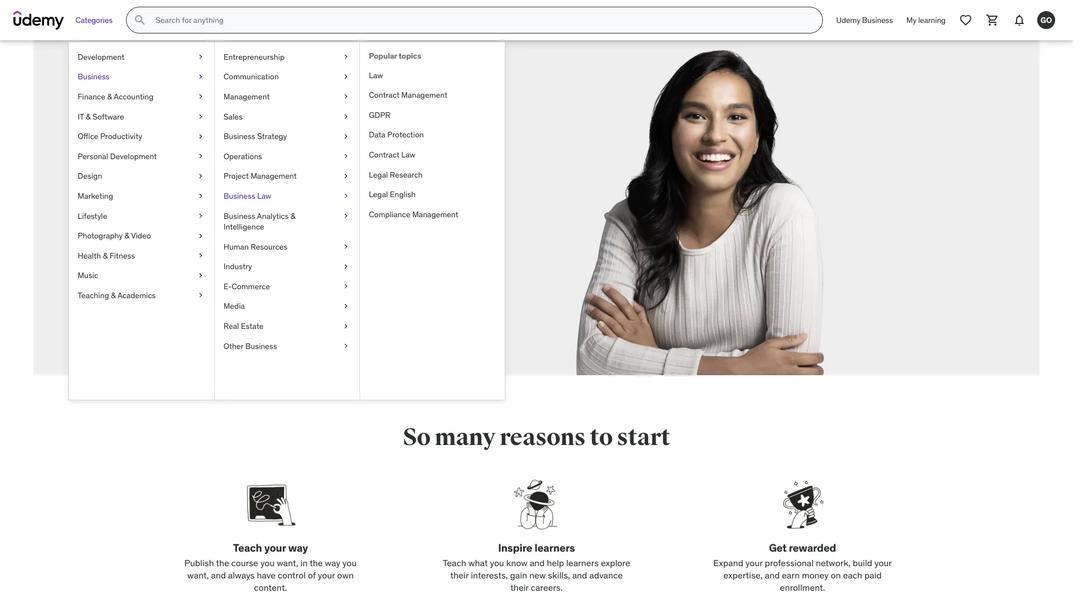 Task type: locate. For each thing, give the bounding box(es) containing it.
0 vertical spatial contract
[[369, 90, 400, 100]]

xsmall image inside project management link
[[342, 171, 350, 182]]

0 vertical spatial legal
[[369, 170, 388, 180]]

and left 'change'
[[302, 209, 320, 222]]

data
[[369, 130, 386, 140]]

2 vertical spatial law
[[257, 191, 271, 201]]

xsmall image inside other business link
[[342, 341, 350, 352]]

1 vertical spatial law
[[401, 150, 416, 160]]

it
[[78, 111, 84, 121]]

contract
[[369, 90, 400, 100], [369, 150, 400, 160]]

business up finance
[[78, 72, 109, 82]]

contract law
[[369, 150, 416, 160]]

want, up control
[[277, 557, 298, 569]]

e-commerce link
[[215, 277, 359, 297]]

business inside business analytics & intelligence
[[224, 211, 255, 221]]

xsmall image for teaching & academics
[[196, 290, 205, 301]]

0 horizontal spatial teach
[[233, 542, 262, 555]]

& for software
[[86, 111, 91, 121]]

photography
[[78, 231, 123, 241]]

network,
[[816, 557, 851, 569]]

xsmall image inside business law 'link'
[[342, 191, 350, 202]]

and
[[302, 209, 320, 222], [530, 557, 545, 569], [211, 570, 226, 581], [572, 570, 587, 581], [765, 570, 780, 581]]

udemy business
[[836, 15, 893, 25]]

and inside get rewarded expand your professional network, build your expertise, and earn money on each paid enrollment.
[[765, 570, 780, 581]]

xsmall image inside the business link
[[196, 71, 205, 82]]

and left always
[[211, 570, 226, 581]]

teach left what
[[443, 557, 466, 569]]

xsmall image inside "entrepreneurship" link
[[342, 51, 350, 62]]

development down 'office productivity' link
[[110, 151, 157, 161]]

categories
[[75, 15, 113, 25]]

legal for legal research
[[369, 170, 388, 180]]

xsmall image for management
[[342, 91, 350, 102]]

1 vertical spatial development
[[110, 151, 157, 161]]

0 horizontal spatial you
[[260, 557, 275, 569]]

business for business law
[[224, 191, 255, 201]]

2 legal from the top
[[369, 189, 388, 199]]

strategy
[[257, 131, 287, 141]]

xsmall image inside human resources link
[[342, 241, 350, 252]]

xsmall image inside music link
[[196, 270, 205, 281]]

1 vertical spatial own
[[337, 570, 354, 581]]

legal up compliance
[[369, 189, 388, 199]]

own
[[302, 224, 322, 237], [337, 570, 354, 581]]

& right the analytics at the top left of the page
[[291, 211, 295, 221]]

contract management link
[[360, 85, 505, 105]]

legal down contract law
[[369, 170, 388, 180]]

xsmall image inside management link
[[342, 91, 350, 102]]

your up the have
[[264, 542, 286, 555]]

you inside inspire learners teach what you know and help learners explore their interests, gain new skills, and advance their careers.
[[490, 557, 504, 569]]

business
[[862, 15, 893, 25], [78, 72, 109, 82], [224, 131, 255, 141], [224, 191, 255, 201], [224, 211, 255, 221], [245, 341, 277, 351]]

1 vertical spatial contract
[[369, 150, 400, 160]]

of
[[308, 570, 316, 581]]

xsmall image inside communication link
[[342, 71, 350, 82]]

contract law link
[[360, 145, 505, 165]]

xsmall image inside 'e-commerce' link
[[342, 281, 350, 292]]

xsmall image for business analytics & intelligence
[[342, 211, 350, 222]]

management down legal english link
[[412, 209, 458, 219]]

xsmall image for real estate
[[342, 321, 350, 332]]

human resources
[[224, 242, 288, 252]]

xsmall image inside 'office productivity' link
[[196, 131, 205, 142]]

and up new
[[530, 557, 545, 569]]

media link
[[215, 297, 359, 317]]

finance & accounting link
[[69, 87, 214, 107]]

commerce
[[232, 282, 270, 292]]

0 horizontal spatial their
[[450, 570, 469, 581]]

xsmall image for photography & video
[[196, 230, 205, 241]]

want, down publish
[[187, 570, 209, 581]]

contract up gdpr
[[369, 90, 400, 100]]

&
[[107, 91, 112, 102], [86, 111, 91, 121], [291, 211, 295, 221], [125, 231, 129, 241], [103, 251, 108, 261], [111, 290, 116, 301]]

research
[[390, 170, 423, 180]]

law down "popular"
[[369, 70, 383, 80]]

udemy business link
[[830, 7, 900, 34]]

finance
[[78, 91, 105, 102]]

the right in
[[310, 557, 323, 569]]

the left course
[[216, 557, 229, 569]]

xsmall image inside design link
[[196, 171, 205, 182]]

1 vertical spatial teach
[[443, 557, 466, 569]]

business inside 'link'
[[224, 191, 255, 201]]

teaching & academics
[[78, 290, 156, 301]]

change
[[323, 209, 358, 222]]

0 horizontal spatial own
[[302, 224, 322, 237]]

teach up course
[[233, 542, 262, 555]]

know
[[506, 557, 528, 569]]

health & fitness
[[78, 251, 135, 261]]

music
[[78, 271, 98, 281]]

1 horizontal spatial law
[[369, 70, 383, 80]]

own inside come teach with us become an instructor and change lives — including your own
[[302, 224, 322, 237]]

xsmall image inside development link
[[196, 51, 205, 62]]

their down gain
[[510, 583, 529, 594]]

business law
[[224, 191, 271, 201]]

office productivity
[[78, 131, 142, 141]]

xsmall image inside the operations link
[[342, 151, 350, 162]]

their
[[450, 570, 469, 581], [510, 583, 529, 594]]

xsmall image inside it & software link
[[196, 111, 205, 122]]

and inside teach your way publish the course you want, in the way you want, and always have control of your own content.
[[211, 570, 226, 581]]

0 vertical spatial their
[[450, 570, 469, 581]]

business up the operations
[[224, 131, 255, 141]]

english
[[390, 189, 416, 199]]

xsmall image inside sales link
[[342, 111, 350, 122]]

their down what
[[450, 570, 469, 581]]

xsmall image
[[196, 51, 205, 62], [196, 111, 205, 122], [342, 111, 350, 122], [342, 131, 350, 142], [342, 151, 350, 162], [196, 171, 205, 182], [196, 191, 205, 202], [196, 211, 205, 222], [342, 211, 350, 222], [196, 230, 205, 241], [342, 241, 350, 252], [196, 270, 205, 281], [342, 281, 350, 292], [196, 290, 205, 301], [342, 321, 350, 332]]

xsmall image inside real estate link
[[342, 321, 350, 332]]

xsmall image inside photography & video link
[[196, 230, 205, 241]]

xsmall image inside 'lifestyle' link
[[196, 211, 205, 222]]

business down estate
[[245, 341, 277, 351]]

0 vertical spatial law
[[369, 70, 383, 80]]

0 vertical spatial way
[[288, 542, 308, 555]]

xsmall image inside marketing link
[[196, 191, 205, 202]]

content.
[[254, 583, 287, 594]]

project management link
[[215, 166, 359, 186]]

1 legal from the top
[[369, 170, 388, 180]]

& right it
[[86, 111, 91, 121]]

your down instructor
[[279, 224, 300, 237]]

xsmall image for business strategy
[[342, 131, 350, 142]]

2 contract from the top
[[369, 150, 400, 160]]

0 horizontal spatial law
[[257, 191, 271, 201]]

xsmall image inside teaching & academics link
[[196, 290, 205, 301]]

categories button
[[69, 7, 119, 34]]

law
[[369, 70, 383, 80], [401, 150, 416, 160], [257, 191, 271, 201]]

xsmall image for communication
[[342, 71, 350, 82]]

you up the have
[[260, 557, 275, 569]]

your up the paid
[[875, 557, 892, 569]]

office
[[78, 131, 98, 141]]

xsmall image inside personal development link
[[196, 151, 205, 162]]

& for academics
[[111, 290, 116, 301]]

you up interests, at the left of the page
[[490, 557, 504, 569]]

xsmall image inside media link
[[342, 301, 350, 312]]

law up research
[[401, 150, 416, 160]]

wishlist image
[[959, 13, 973, 27]]

way up in
[[288, 542, 308, 555]]

so
[[403, 423, 431, 452]]

1 horizontal spatial the
[[310, 557, 323, 569]]

teach
[[280, 140, 352, 175]]

your inside come teach with us become an instructor and change lives — including your own
[[279, 224, 300, 237]]

gdpr link
[[360, 105, 505, 125]]

& right teaching
[[111, 290, 116, 301]]

2 horizontal spatial you
[[490, 557, 504, 569]]

contract management
[[369, 90, 448, 100]]

law for business law
[[257, 191, 271, 201]]

to
[[590, 423, 613, 452]]

1 horizontal spatial way
[[325, 557, 340, 569]]

2 the from the left
[[310, 557, 323, 569]]

business for business strategy
[[224, 131, 255, 141]]

instructor
[[254, 209, 300, 222]]

e-commerce
[[224, 282, 270, 292]]

teach
[[233, 542, 262, 555], [443, 557, 466, 569]]

xsmall image inside industry link
[[342, 261, 350, 272]]

gain
[[510, 570, 527, 581]]

& inside business analytics & intelligence
[[291, 211, 295, 221]]

it & software link
[[69, 107, 214, 127]]

teach inside teach your way publish the course you want, in the way you want, and always have control of your own content.
[[233, 542, 262, 555]]

1 vertical spatial want,
[[187, 570, 209, 581]]

contract for contract law
[[369, 150, 400, 160]]

operations
[[224, 151, 262, 161]]

1 vertical spatial learners
[[566, 557, 599, 569]]

xsmall image
[[342, 51, 350, 62], [196, 71, 205, 82], [342, 71, 350, 82], [196, 91, 205, 102], [342, 91, 350, 102], [196, 131, 205, 142], [196, 151, 205, 162], [342, 171, 350, 182], [342, 191, 350, 202], [196, 250, 205, 261], [342, 261, 350, 272], [342, 301, 350, 312], [342, 341, 350, 352]]

0 vertical spatial teach
[[233, 542, 262, 555]]

law down project management
[[257, 191, 271, 201]]

way
[[288, 542, 308, 555], [325, 557, 340, 569]]

management down communication
[[224, 91, 270, 102]]

xsmall image inside business strategy link
[[342, 131, 350, 142]]

legal research link
[[360, 165, 505, 185]]

you right in
[[343, 557, 357, 569]]

compliance management link
[[360, 205, 505, 224]]

& left video
[[125, 231, 129, 241]]

many
[[435, 423, 496, 452]]

xsmall image for entrepreneurship
[[342, 51, 350, 62]]

topics
[[399, 51, 421, 61]]

0 horizontal spatial the
[[216, 557, 229, 569]]

1 horizontal spatial their
[[510, 583, 529, 594]]

learners up help
[[535, 542, 575, 555]]

and left earn in the bottom of the page
[[765, 570, 780, 581]]

development down categories dropdown button
[[78, 52, 124, 62]]

business analytics & intelligence
[[224, 211, 295, 232]]

& right finance
[[107, 91, 112, 102]]

1 contract from the top
[[369, 90, 400, 100]]

e-
[[224, 282, 232, 292]]

contract down data
[[369, 150, 400, 160]]

3 you from the left
[[490, 557, 504, 569]]

xsmall image inside finance & accounting link
[[196, 91, 205, 102]]

business for business analytics & intelligence
[[224, 211, 255, 221]]

always
[[228, 570, 255, 581]]

each
[[843, 570, 862, 581]]

xsmall image for design
[[196, 171, 205, 182]]

expand
[[713, 557, 743, 569]]

0 vertical spatial own
[[302, 224, 322, 237]]

0 vertical spatial development
[[78, 52, 124, 62]]

management down law link
[[401, 90, 448, 100]]

1 horizontal spatial own
[[337, 570, 354, 581]]

xsmall image inside health & fitness link
[[196, 250, 205, 261]]

1 horizontal spatial you
[[343, 557, 357, 569]]

xsmall image inside business analytics & intelligence "link"
[[342, 211, 350, 222]]

development
[[78, 52, 124, 62], [110, 151, 157, 161]]

xsmall image for operations
[[342, 151, 350, 162]]

in
[[300, 557, 308, 569]]

learners up skills,
[[566, 557, 599, 569]]

2 you from the left
[[343, 557, 357, 569]]

and right skills,
[[572, 570, 587, 581]]

2 horizontal spatial law
[[401, 150, 416, 160]]

law inside 'link'
[[257, 191, 271, 201]]

personal development
[[78, 151, 157, 161]]

have
[[257, 570, 276, 581]]

human
[[224, 242, 249, 252]]

0 vertical spatial want,
[[277, 557, 298, 569]]

own inside teach your way publish the course you want, in the way you want, and always have control of your own content.
[[337, 570, 354, 581]]

1 vertical spatial legal
[[369, 189, 388, 199]]

0 horizontal spatial way
[[288, 542, 308, 555]]

management down the operations link at top left
[[251, 171, 297, 181]]

law link
[[360, 65, 505, 85]]

& right health on the left of the page
[[103, 251, 108, 261]]

teach your way publish the course you want, in the way you want, and always have control of your own content.
[[184, 542, 357, 594]]

business down the project
[[224, 191, 255, 201]]

udemy
[[836, 15, 861, 25]]

course
[[231, 557, 258, 569]]

industry
[[224, 262, 252, 272]]

1 vertical spatial their
[[510, 583, 529, 594]]

way right in
[[325, 557, 340, 569]]

1 horizontal spatial teach
[[443, 557, 466, 569]]

publish
[[184, 557, 214, 569]]

business up intelligence
[[224, 211, 255, 221]]

notifications image
[[1013, 13, 1026, 27]]



Task type: describe. For each thing, give the bounding box(es) containing it.
teaching & academics link
[[69, 286, 214, 306]]

xsmall image for business law
[[342, 191, 350, 202]]

management for project
[[251, 171, 297, 181]]

legal research
[[369, 170, 423, 180]]

& for accounting
[[107, 91, 112, 102]]

skills,
[[548, 570, 570, 581]]

your right of
[[318, 570, 335, 581]]

xsmall image for music
[[196, 270, 205, 281]]

entrepreneurship link
[[215, 47, 359, 67]]

interests,
[[471, 570, 508, 581]]

us
[[262, 171, 292, 206]]

other
[[224, 341, 243, 351]]

1 the from the left
[[216, 557, 229, 569]]

get
[[769, 542, 787, 555]]

xsmall image for personal development
[[196, 151, 205, 162]]

personal development link
[[69, 146, 214, 166]]

udemy image
[[13, 11, 64, 30]]

careers.
[[531, 583, 563, 594]]

new
[[529, 570, 546, 581]]

an
[[240, 209, 251, 222]]

xsmall image for office productivity
[[196, 131, 205, 142]]

popular
[[369, 51, 397, 61]]

1 vertical spatial way
[[325, 557, 340, 569]]

personal
[[78, 151, 108, 161]]

my
[[907, 15, 917, 25]]

xsmall image for other business
[[342, 341, 350, 352]]

come teach with us become an instructor and change lives — including your own
[[198, 140, 358, 237]]

real estate link
[[215, 317, 359, 336]]

finance & accounting
[[78, 91, 153, 102]]

xsmall image for industry
[[342, 261, 350, 272]]

communication
[[224, 72, 279, 82]]

compliance
[[369, 209, 410, 219]]

rewarded
[[789, 542, 836, 555]]

law for contract law
[[401, 150, 416, 160]]

industry link
[[215, 257, 359, 277]]

music link
[[69, 266, 214, 286]]

earn
[[782, 570, 800, 581]]

and inside come teach with us become an instructor and change lives — including your own
[[302, 209, 320, 222]]

xsmall image for health & fitness
[[196, 250, 205, 261]]

management for contract
[[401, 90, 448, 100]]

xsmall image for e-commerce
[[342, 281, 350, 292]]

contract for contract management
[[369, 90, 400, 100]]

operations link
[[215, 146, 359, 166]]

teaching
[[78, 290, 109, 301]]

gdpr
[[369, 110, 391, 120]]

entrepreneurship
[[224, 52, 285, 62]]

reasons
[[500, 423, 586, 452]]

health & fitness link
[[69, 246, 214, 266]]

Search for anything text field
[[153, 11, 809, 30]]

xsmall image for human resources
[[342, 241, 350, 252]]

lifestyle
[[78, 211, 107, 221]]

get rewarded expand your professional network, build your expertise, and earn money on each paid enrollment.
[[713, 542, 892, 594]]

communication link
[[215, 67, 359, 87]]

xsmall image for project management
[[342, 171, 350, 182]]

business analytics & intelligence link
[[215, 206, 359, 237]]

0 horizontal spatial want,
[[187, 570, 209, 581]]

it & software
[[78, 111, 124, 121]]

inspire learners teach what you know and help learners explore their interests, gain new skills, and advance their careers.
[[443, 542, 630, 594]]

video
[[131, 231, 151, 241]]

xsmall image for marketing
[[196, 191, 205, 202]]

teach inside inspire learners teach what you know and help learners explore their interests, gain new skills, and advance their careers.
[[443, 557, 466, 569]]

business strategy link
[[215, 127, 359, 146]]

become
[[198, 209, 237, 222]]

submit search image
[[133, 13, 147, 27]]

on
[[831, 570, 841, 581]]

legal english
[[369, 189, 416, 199]]

legal for legal english
[[369, 189, 388, 199]]

compliance management
[[369, 209, 458, 219]]

design link
[[69, 166, 214, 186]]

1 horizontal spatial want,
[[277, 557, 298, 569]]

fitness
[[110, 251, 135, 261]]

learning
[[918, 15, 946, 25]]

shopping cart with 0 items image
[[986, 13, 999, 27]]

explore
[[601, 557, 630, 569]]

xsmall image for sales
[[342, 111, 350, 122]]

protection
[[387, 130, 424, 140]]

enrollment.
[[780, 583, 825, 594]]

real estate
[[224, 321, 264, 331]]

marketing link
[[69, 186, 214, 206]]

business right udemy
[[862, 15, 893, 25]]

1 you from the left
[[260, 557, 275, 569]]

xsmall image for lifestyle
[[196, 211, 205, 222]]

my learning
[[907, 15, 946, 25]]

my learning link
[[900, 7, 952, 34]]

real
[[224, 321, 239, 331]]

xsmall image for business
[[196, 71, 205, 82]]

inspire
[[498, 542, 532, 555]]

—
[[222, 224, 231, 237]]

0 vertical spatial learners
[[535, 542, 575, 555]]

human resources link
[[215, 237, 359, 257]]

software
[[93, 111, 124, 121]]

design
[[78, 171, 102, 181]]

other business link
[[215, 336, 359, 356]]

academics
[[117, 290, 156, 301]]

xsmall image for it & software
[[196, 111, 205, 122]]

control
[[278, 570, 306, 581]]

sales
[[224, 111, 243, 121]]

health
[[78, 251, 101, 261]]

so many reasons to start
[[403, 423, 670, 452]]

go link
[[1033, 7, 1060, 34]]

& for video
[[125, 231, 129, 241]]

build
[[853, 557, 872, 569]]

xsmall image for media
[[342, 301, 350, 312]]

your up expertise,
[[746, 557, 763, 569]]

start
[[617, 423, 670, 452]]

project
[[224, 171, 249, 181]]

paid
[[865, 570, 882, 581]]

advance
[[589, 570, 623, 581]]

media
[[224, 301, 245, 311]]

management for compliance
[[412, 209, 458, 219]]

business law element
[[359, 42, 505, 400]]

xsmall image for finance & accounting
[[196, 91, 205, 102]]

with
[[198, 171, 257, 206]]

photography & video link
[[69, 226, 214, 246]]

legal english link
[[360, 185, 505, 205]]

xsmall image for development
[[196, 51, 205, 62]]

development link
[[69, 47, 214, 67]]

money
[[802, 570, 829, 581]]

business for business
[[78, 72, 109, 82]]

& for fitness
[[103, 251, 108, 261]]

office productivity link
[[69, 127, 214, 146]]



Task type: vqa. For each thing, say whether or not it's contained in the screenshot.
LOG IN link
no



